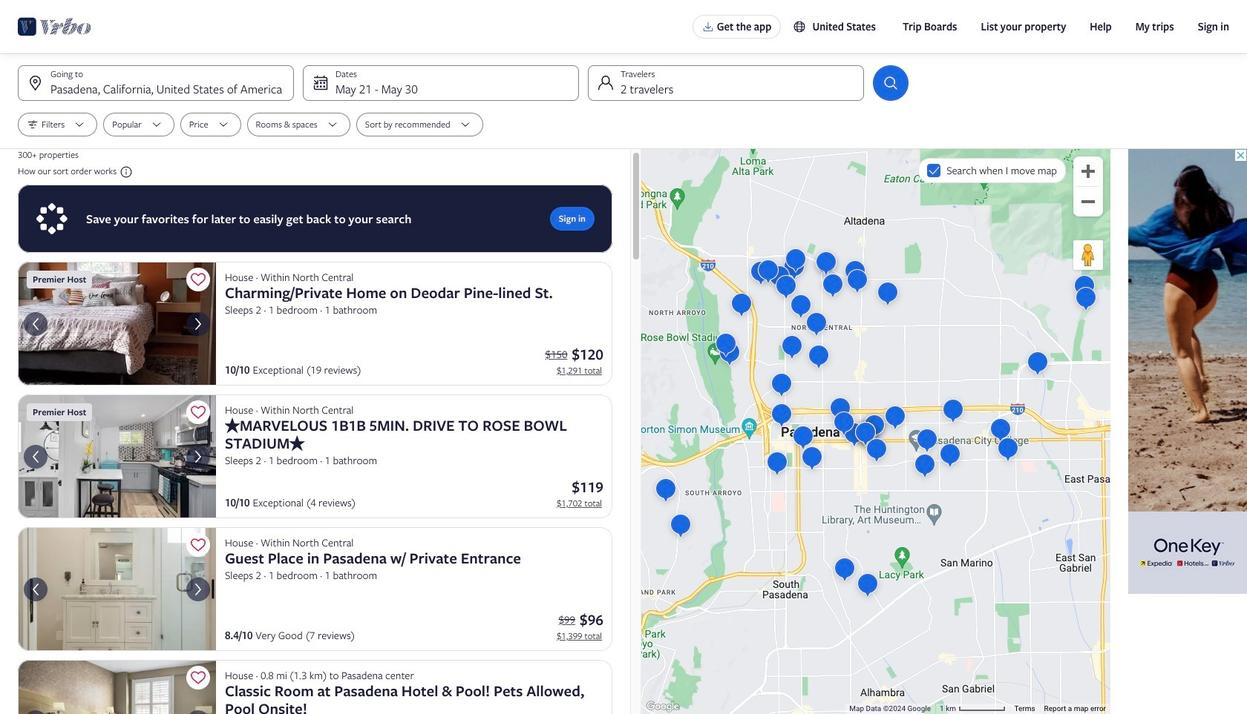 Task type: locate. For each thing, give the bounding box(es) containing it.
small image
[[793, 20, 806, 33], [117, 166, 133, 179]]

show next image for ★marvelous 1b1b 5min. drive to rose bowl stadium★ image
[[189, 448, 207, 466]]

kitchen area image
[[18, 395, 216, 519]]

1 horizontal spatial small image
[[793, 20, 806, 33]]

show next image for guest place in pasadena w/ private entrance image
[[189, 581, 207, 599]]

0 vertical spatial small image
[[793, 20, 806, 33]]

search image
[[882, 74, 900, 92]]

1 vertical spatial small image
[[117, 166, 133, 179]]

show previous image for guest place in pasadena w/ private entrance image
[[27, 581, 45, 599]]

map region
[[641, 149, 1110, 715]]

0 horizontal spatial small image
[[117, 166, 133, 179]]

google image
[[645, 700, 680, 715]]



Task type: describe. For each thing, give the bounding box(es) containing it.
bathroom image
[[18, 528, 216, 652]]

download the app button image
[[702, 21, 714, 33]]

room image
[[18, 262, 216, 386]]

show next image for charming/private home on deodar pine-lined st. image
[[189, 315, 207, 333]]

show previous image for ★marvelous 1b1b 5min. drive to rose bowl stadium★ image
[[27, 448, 45, 466]]

vrbo logo image
[[18, 15, 91, 39]]

show previous image for charming/private home on deodar pine-lined st. image
[[27, 315, 45, 333]]

unit with 2 double size beds. exact unit will be assigned upon arrival. views, colors and decor may vary. image
[[18, 661, 216, 715]]



Task type: vqa. For each thing, say whether or not it's contained in the screenshot.
Kitchen area image
yes



